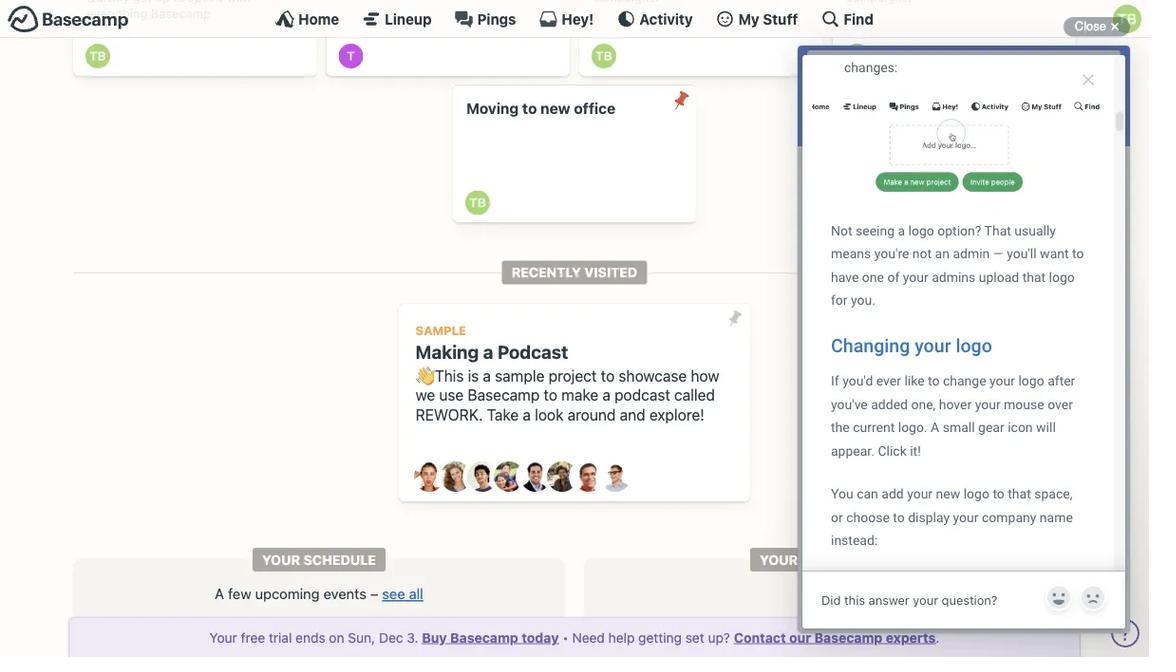 Task type: vqa. For each thing, say whether or not it's contained in the screenshot.
Basecamp
yes



Task type: describe. For each thing, give the bounding box(es) containing it.
to inside moving to new office link
[[523, 100, 537, 118]]

trial
[[269, 630, 292, 646]]

recently
[[512, 265, 581, 280]]

showcase
[[619, 367, 687, 385]]

sample
[[416, 324, 467, 338]]

use
[[439, 386, 464, 404]]

take
[[487, 406, 519, 424]]

lineup link
[[362, 10, 432, 29]]

a left look
[[523, 406, 531, 424]]

cross small image
[[1104, 15, 1127, 38]]

a right making
[[483, 341, 494, 363]]

home
[[298, 10, 339, 27]]

this
[[435, 367, 464, 385]]

switch accounts image
[[8, 5, 129, 34]]

schedule
[[304, 552, 376, 568]]

–
[[370, 586, 379, 602]]

basecamp right the our
[[815, 630, 883, 646]]

sun,
[[348, 630, 376, 646]]

recently visited
[[512, 265, 638, 280]]

terry image
[[339, 44, 363, 68]]

get
[[133, 0, 152, 4]]

free
[[241, 630, 265, 646]]

up?
[[708, 630, 731, 646]]

november
[[285, 632, 353, 648]]

a right is
[[483, 367, 491, 385]]

moving
[[467, 100, 519, 118]]

today
[[522, 630, 559, 646]]

office
[[574, 100, 616, 118]]

help
[[609, 630, 635, 646]]

quickly
[[87, 0, 129, 4]]

activity
[[640, 10, 693, 27]]

tim burton image inside quickly get up to speed with everything basecamp link
[[86, 44, 110, 68]]

a
[[215, 586, 224, 602]]

basecamp inside quickly get up to speed with everything basecamp
[[151, 6, 211, 20]]

find
[[844, 10, 874, 27]]

my stuff button
[[716, 10, 799, 29]]

look
[[535, 406, 564, 424]]

project
[[549, 367, 597, 385]]

close
[[1075, 19, 1107, 33]]

pings
[[478, 10, 516, 27]]

hey!
[[562, 10, 594, 27]]

tim burton image inside moving to new office link
[[465, 190, 490, 215]]

podcast
[[615, 386, 671, 404]]

experts
[[886, 630, 936, 646]]

see
[[382, 586, 405, 602]]

on
[[329, 630, 345, 646]]

upcoming
[[255, 586, 320, 602]]

few
[[228, 586, 251, 602]]

victor cooper image
[[601, 462, 631, 492]]

your for your schedule
[[262, 552, 300, 568]]

josh fiske image
[[521, 462, 551, 492]]

your schedule
[[262, 552, 376, 568]]

rework.
[[416, 406, 483, 424]]

moving to new office
[[467, 100, 616, 118]]

see all link
[[382, 586, 424, 602]]

podcast
[[498, 341, 569, 363]]

nicole katz image
[[547, 462, 578, 492]]

visited
[[585, 265, 638, 280]]

around
[[568, 406, 616, 424]]



Task type: locate. For each thing, give the bounding box(es) containing it.
to left new
[[523, 100, 537, 118]]

your left the assignments
[[760, 552, 798, 568]]

sample making a podcast 👋 this is a sample project to showcase how we use basecamp to make a podcast called rework. take a look around and explore!
[[416, 324, 720, 424]]

speed
[[188, 0, 223, 4]]

our
[[790, 630, 812, 646]]

we
[[416, 386, 435, 404]]

with
[[227, 0, 251, 4]]

your assignments
[[760, 552, 901, 568]]

everything
[[87, 6, 147, 20]]

home link
[[276, 10, 339, 29]]

3.
[[407, 630, 419, 646]]

making
[[416, 341, 479, 363]]

to
[[173, 0, 185, 4], [523, 100, 537, 118], [601, 367, 615, 385], [544, 386, 558, 404]]

basecamp inside "sample making a podcast 👋 this is a sample project to showcase how we use basecamp to make a podcast called rework. take a look around and explore!"
[[468, 386, 540, 404]]

to up look
[[544, 386, 558, 404]]

find button
[[821, 10, 874, 29]]

my stuff
[[739, 10, 799, 27]]

basecamp right buy
[[451, 630, 519, 646]]

👋
[[416, 367, 431, 385]]

your
[[262, 552, 300, 568], [760, 552, 798, 568], [210, 630, 237, 646]]

pings button
[[455, 10, 516, 29]]

your left free
[[210, 630, 237, 646]]

a few upcoming events – see all
[[215, 586, 424, 602]]

dec
[[379, 630, 403, 646]]

quickly get up to speed with everything basecamp
[[87, 0, 251, 20]]

contact
[[734, 630, 786, 646]]

2 horizontal spatial your
[[760, 552, 798, 568]]

steve marsh image
[[574, 462, 604, 492]]

activity link
[[617, 10, 693, 29]]

how
[[691, 367, 720, 385]]

and
[[620, 406, 646, 424]]

to inside quickly get up to speed with everything basecamp
[[173, 0, 185, 4]]

close button
[[1064, 15, 1131, 38]]

make
[[562, 386, 599, 404]]

buy
[[422, 630, 447, 646]]

sample
[[495, 367, 545, 385]]

ends
[[296, 630, 326, 646]]

your up upcoming
[[262, 552, 300, 568]]

getting
[[639, 630, 682, 646]]

a
[[483, 341, 494, 363], [483, 367, 491, 385], [603, 386, 611, 404], [523, 406, 531, 424]]

my
[[739, 10, 760, 27]]

stuff
[[763, 10, 799, 27]]

annie bryan image
[[414, 462, 445, 492]]

•
[[563, 630, 569, 646]]

lineup
[[385, 10, 432, 27]]

your free trial ends on sun, dec  3. buy basecamp today • need help getting set up? contact our basecamp experts .
[[210, 630, 940, 646]]

basecamp up take
[[468, 386, 540, 404]]

contact our basecamp experts link
[[734, 630, 936, 646]]

to right up
[[173, 0, 185, 4]]

cross small image
[[1104, 15, 1127, 38]]

need
[[572, 630, 605, 646]]

1 horizontal spatial your
[[262, 552, 300, 568]]

called
[[675, 386, 715, 404]]

quickly get up to speed with everything basecamp link
[[73, 0, 317, 76]]

None submit
[[666, 85, 697, 116], [720, 304, 751, 334], [666, 85, 697, 116], [720, 304, 751, 334]]

buy basecamp today link
[[422, 630, 559, 646]]

basecamp
[[151, 6, 211, 20], [468, 386, 540, 404], [451, 630, 519, 646], [815, 630, 883, 646]]

jared davis image
[[467, 462, 498, 492]]

basecamp down up
[[151, 6, 211, 20]]

explore!
[[650, 406, 705, 424]]

jennifer young image
[[494, 462, 525, 492]]

all
[[409, 586, 424, 602]]

events
[[324, 586, 367, 602]]

main element
[[0, 0, 1150, 38]]

is
[[468, 367, 479, 385]]

assignments
[[802, 552, 901, 568]]

tim burton image
[[86, 44, 110, 68], [592, 44, 617, 68], [845, 44, 870, 68], [465, 190, 490, 215]]

your for your assignments
[[760, 552, 798, 568]]

a up around
[[603, 386, 611, 404]]

new
[[541, 100, 571, 118]]

hey! button
[[539, 10, 594, 29]]

0 horizontal spatial your
[[210, 630, 237, 646]]

cheryl walters image
[[441, 462, 471, 492]]

up
[[155, 0, 170, 4]]

moving to new office link
[[453, 85, 697, 222]]

to right project
[[601, 367, 615, 385]]

.
[[936, 630, 940, 646]]

set
[[686, 630, 705, 646]]



